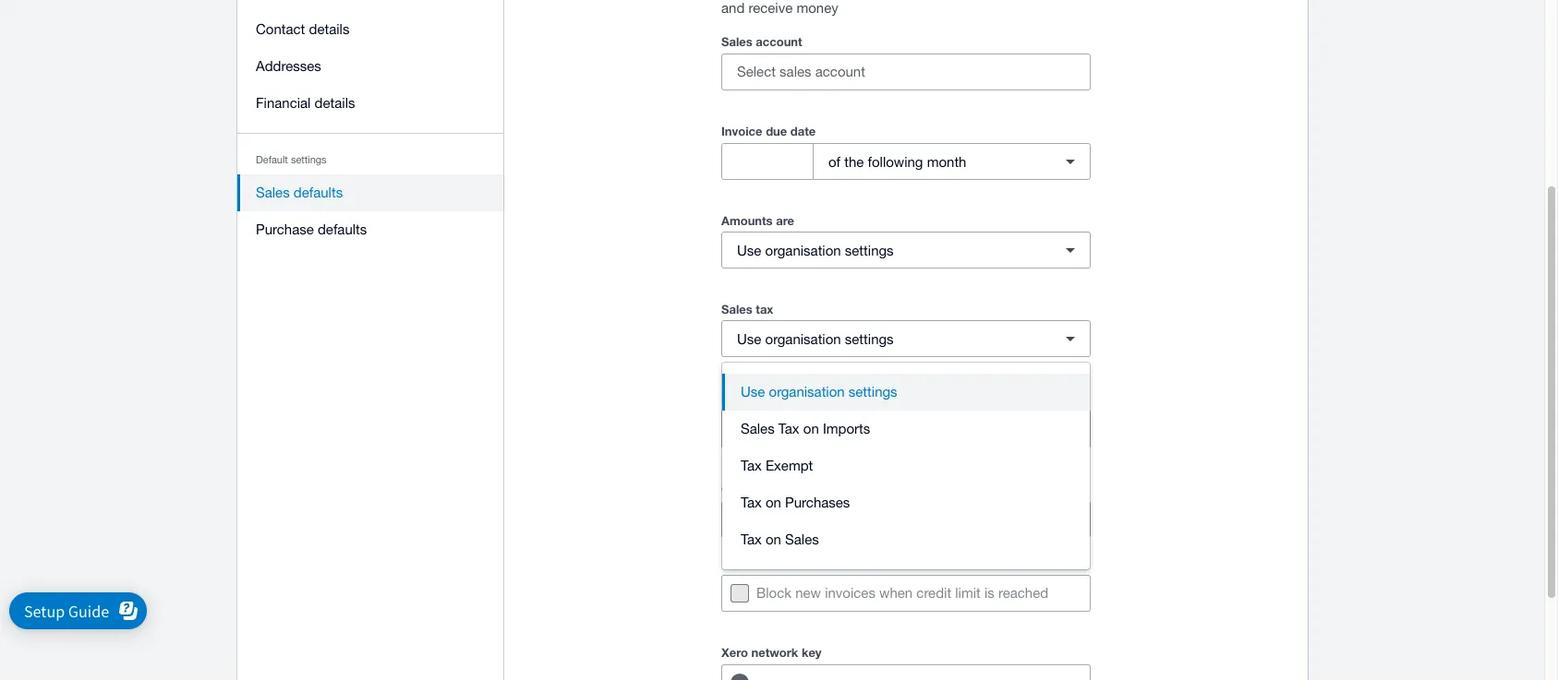 Task type: vqa. For each thing, say whether or not it's contained in the screenshot.
menu
yes



Task type: locate. For each thing, give the bounding box(es) containing it.
use
[[737, 243, 762, 258], [737, 331, 762, 347], [741, 384, 765, 400]]

on left 'imports'
[[804, 421, 819, 437]]

defaults
[[294, 185, 343, 200], [318, 222, 367, 237]]

use up the sales tax on imports
[[741, 384, 765, 400]]

settings
[[291, 154, 327, 165], [845, 243, 894, 258], [845, 331, 894, 347], [849, 384, 898, 400]]

organisation for tax
[[765, 331, 841, 347]]

sales down default
[[256, 185, 290, 200]]

use down sales tax
[[737, 331, 762, 347]]

tax for tax on purchases
[[741, 495, 762, 511]]

purchase defaults
[[256, 222, 367, 237]]

sales for sales tax
[[722, 302, 753, 317]]

use for sales
[[737, 331, 762, 347]]

limit down tax exempt
[[760, 482, 784, 497]]

use organisation settings button down invoice due date "group"
[[722, 232, 1091, 269]]

tax for tax on sales
[[741, 532, 762, 548]]

0 vertical spatial use organisation settings
[[737, 243, 894, 258]]

limit
[[760, 482, 784, 497], [956, 586, 981, 601]]

tax up credit
[[741, 458, 762, 474]]

sales inside menu
[[256, 185, 290, 200]]

sales tax
[[722, 302, 774, 317]]

details
[[309, 21, 350, 37], [315, 95, 355, 111]]

credit limit amount
[[722, 482, 831, 497]]

when
[[880, 586, 913, 601]]

use organisation settings for are
[[737, 243, 894, 258]]

tax
[[779, 421, 800, 437], [741, 458, 762, 474], [741, 495, 762, 511], [741, 532, 762, 548]]

of the following month button
[[813, 143, 1091, 180]]

list box containing use organisation settings
[[722, 363, 1090, 570]]

use organisation settings down are
[[737, 243, 894, 258]]

use organisation settings button
[[722, 374, 1090, 411]]

use for amounts
[[737, 243, 762, 258]]

organisation inside use organisation settings button
[[769, 384, 845, 400]]

tax on purchases button
[[722, 485, 1090, 522]]

organisation up the sales tax on imports
[[769, 384, 845, 400]]

limit left is
[[956, 586, 981, 601]]

the
[[845, 154, 864, 170]]

sales left account at the top of the page
[[722, 34, 753, 49]]

1 vertical spatial details
[[315, 95, 355, 111]]

organisation down tax
[[765, 331, 841, 347]]

tax
[[756, 302, 774, 317]]

group
[[722, 363, 1090, 570]]

are
[[776, 213, 795, 228]]

use down 'amounts'
[[737, 243, 762, 258]]

account
[[756, 34, 803, 49]]

0 vertical spatial use organisation settings button
[[722, 232, 1091, 269]]

tax up exempt
[[779, 421, 800, 437]]

on
[[804, 421, 819, 437], [766, 495, 782, 511], [766, 532, 782, 548]]

block
[[757, 586, 792, 601]]

2 vertical spatial use
[[741, 384, 765, 400]]

Xero network key field
[[766, 666, 1090, 681]]

exempt
[[766, 458, 813, 474]]

defaults up purchase defaults
[[294, 185, 343, 200]]

0 vertical spatial on
[[804, 421, 819, 437]]

contact
[[256, 21, 305, 37]]

use organisation settings button up use organisation settings button
[[722, 321, 1091, 358]]

1 vertical spatial use
[[737, 331, 762, 347]]

sales left tax
[[722, 302, 753, 317]]

sales account
[[722, 34, 803, 49]]

use organisation settings down tax
[[737, 331, 894, 347]]

addresses
[[256, 58, 321, 74]]

reached
[[999, 586, 1049, 601]]

settings up sales defaults
[[291, 154, 327, 165]]

new
[[796, 586, 821, 601]]

settings inside use organisation settings button
[[849, 384, 898, 400]]

on down tax on purchases on the bottom of page
[[766, 532, 782, 548]]

settings up discount number field
[[849, 384, 898, 400]]

organisation down are
[[765, 243, 841, 258]]

list box
[[722, 363, 1090, 570]]

sales down discount on the bottom left of the page
[[741, 421, 775, 437]]

tax on sales button
[[722, 522, 1090, 559]]

sales defaults button
[[237, 175, 504, 212]]

1 vertical spatial use organisation settings button
[[722, 321, 1091, 358]]

tax on sales
[[741, 532, 819, 548]]

use organisation settings
[[737, 243, 894, 258], [737, 331, 894, 347], [741, 384, 898, 400]]

use organisation settings button
[[722, 232, 1091, 269], [722, 321, 1091, 358]]

use organisation settings for tax
[[737, 331, 894, 347]]

tax on purchases
[[741, 495, 850, 511]]

tax exempt
[[741, 458, 813, 474]]

0 vertical spatial defaults
[[294, 185, 343, 200]]

sales
[[722, 34, 753, 49], [256, 185, 290, 200], [722, 302, 753, 317], [741, 421, 775, 437], [785, 532, 819, 548]]

xero network key
[[722, 646, 822, 661]]

1 vertical spatial use organisation settings
[[737, 331, 894, 347]]

0 vertical spatial organisation
[[765, 243, 841, 258]]

2 vertical spatial on
[[766, 532, 782, 548]]

date
[[791, 124, 816, 139]]

default
[[256, 154, 288, 165]]

on down tax exempt
[[766, 495, 782, 511]]

settings inside menu
[[291, 154, 327, 165]]

financial
[[256, 95, 311, 111]]

0 vertical spatial details
[[309, 21, 350, 37]]

details for contact details
[[309, 21, 350, 37]]

tax down tax exempt
[[741, 495, 762, 511]]

use organisation settings inside button
[[741, 384, 898, 400]]

1 vertical spatial defaults
[[318, 222, 367, 237]]

use organisation settings up the sales tax on imports
[[741, 384, 898, 400]]

1 vertical spatial on
[[766, 495, 782, 511]]

details right contact
[[309, 21, 350, 37]]

0 vertical spatial use
[[737, 243, 762, 258]]

2 vertical spatial use organisation settings
[[741, 384, 898, 400]]

tax down credit
[[741, 532, 762, 548]]

None number field
[[722, 144, 813, 179]]

1 vertical spatial limit
[[956, 586, 981, 601]]

discount
[[722, 391, 773, 406]]

xero
[[722, 646, 748, 661]]

0 vertical spatial limit
[[760, 482, 784, 497]]

1 vertical spatial organisation
[[765, 331, 841, 347]]

2 use organisation settings button from the top
[[722, 321, 1091, 358]]

following
[[868, 154, 923, 170]]

due
[[766, 124, 787, 139]]

amount
[[788, 482, 831, 497]]

use organisation settings button for sales tax
[[722, 321, 1091, 358]]

2 vertical spatial organisation
[[769, 384, 845, 400]]

amounts are
[[722, 213, 795, 228]]

Sales account field
[[722, 55, 1090, 90]]

settings down the
[[845, 243, 894, 258]]

organisation
[[765, 243, 841, 258], [765, 331, 841, 347], [769, 384, 845, 400]]

menu
[[237, 0, 504, 260]]

details down the addresses button
[[315, 95, 355, 111]]

1 use organisation settings button from the top
[[722, 232, 1091, 269]]

defaults down sales defaults button
[[318, 222, 367, 237]]

sales for sales tax on imports
[[741, 421, 775, 437]]



Task type: describe. For each thing, give the bounding box(es) containing it.
purchase defaults button
[[237, 212, 504, 249]]

contact details
[[256, 21, 350, 37]]

default settings
[[256, 154, 327, 165]]

addresses button
[[237, 48, 504, 85]]

sales down tax on purchases on the bottom of page
[[785, 532, 819, 548]]

month
[[927, 154, 967, 170]]

network
[[752, 646, 799, 661]]

Discount number field
[[722, 412, 1053, 447]]

settings up use organisation settings button
[[845, 331, 894, 347]]

contact details button
[[237, 11, 504, 48]]

financial details button
[[237, 85, 504, 122]]

sales defaults
[[256, 185, 343, 200]]

credit
[[917, 586, 952, 601]]

sales for sales defaults
[[256, 185, 290, 200]]

group containing use organisation settings
[[722, 363, 1090, 570]]

financial details
[[256, 95, 355, 111]]

credit
[[722, 482, 756, 497]]

use organisation settings button for amounts are
[[722, 232, 1091, 269]]

use inside button
[[741, 384, 765, 400]]

none number field inside invoice due date "group"
[[722, 144, 813, 179]]

block new invoices when credit limit is reached
[[757, 586, 1049, 601]]

sales tax on imports
[[741, 421, 871, 437]]

purchase
[[256, 222, 314, 237]]

1 horizontal spatial limit
[[956, 586, 981, 601]]

details for financial details
[[315, 95, 355, 111]]

of
[[829, 154, 841, 170]]

organisation for are
[[765, 243, 841, 258]]

tax for tax exempt
[[741, 458, 762, 474]]

invoice
[[722, 124, 763, 139]]

imports
[[823, 421, 871, 437]]

is
[[985, 586, 995, 601]]

sales tax on imports button
[[722, 411, 1090, 448]]

key
[[802, 646, 822, 661]]

tax exempt button
[[722, 448, 1090, 485]]

invoice due date group
[[722, 143, 1091, 180]]

defaults for sales defaults
[[294, 185, 343, 200]]

Credit limit amount number field
[[722, 503, 1090, 538]]

amounts
[[722, 213, 773, 228]]

on for sales
[[766, 532, 782, 548]]

sales for sales account
[[722, 34, 753, 49]]

defaults for purchase defaults
[[318, 222, 367, 237]]

of the following month
[[829, 154, 967, 170]]

on for purchases
[[766, 495, 782, 511]]

0 horizontal spatial limit
[[760, 482, 784, 497]]

invoice due date
[[722, 124, 816, 139]]

invoices
[[825, 586, 876, 601]]

purchases
[[785, 495, 850, 511]]

menu containing contact details
[[237, 0, 504, 260]]



